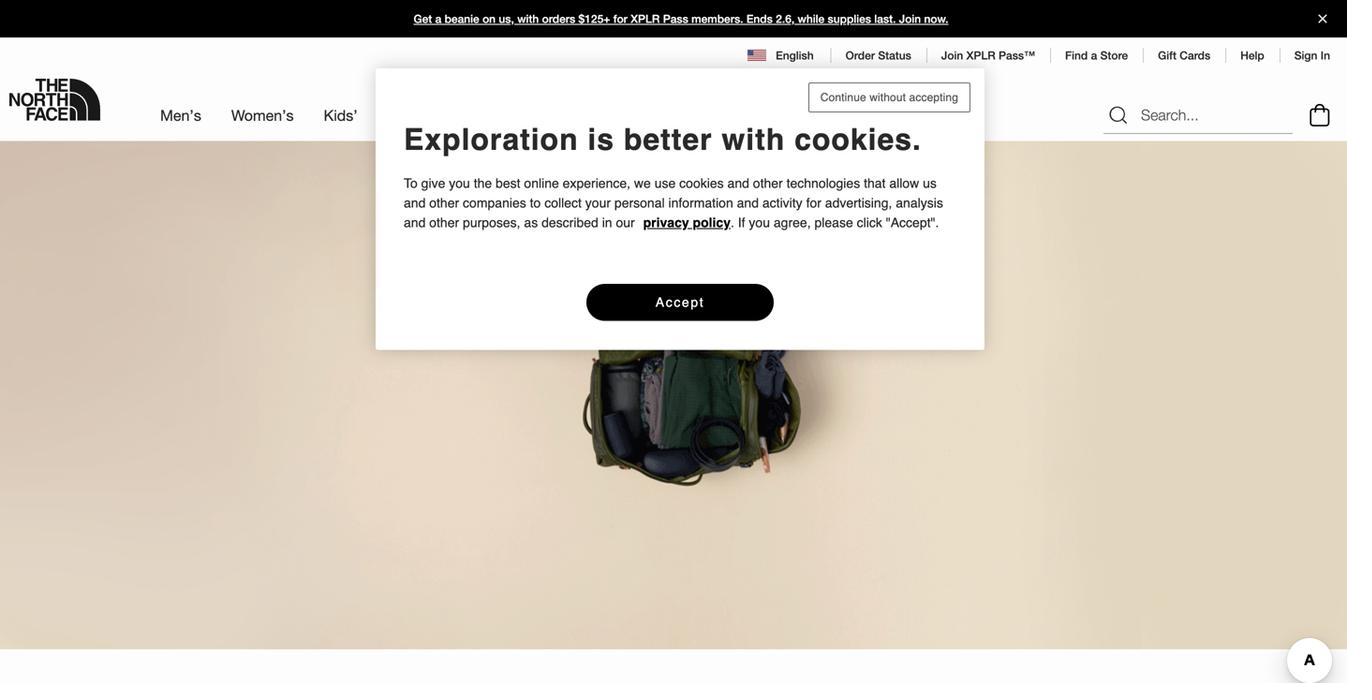 Task type: describe. For each thing, give the bounding box(es) containing it.
order status link
[[846, 49, 912, 62]]

find
[[1065, 49, 1088, 62]]

us,
[[499, 12, 514, 25]]

order status
[[846, 49, 912, 62]]

personal
[[615, 195, 665, 210]]

find a store link
[[1065, 49, 1128, 62]]

accept button
[[587, 284, 774, 321]]

we
[[634, 176, 651, 191]]

supplies
[[828, 12, 871, 25]]

1 vertical spatial other
[[429, 195, 459, 210]]

men's link
[[160, 90, 201, 141]]

2.6,
[[776, 12, 795, 25]]

agree,
[[774, 215, 811, 230]]

activity
[[763, 195, 803, 210]]

order
[[846, 49, 875, 62]]

online
[[524, 176, 559, 191]]

beanie
[[445, 12, 479, 25]]

privacy policy link
[[643, 215, 731, 230]]

$125+
[[579, 12, 610, 25]]

men's
[[160, 106, 201, 124]]

accepting
[[909, 91, 958, 104]]

last.
[[874, 12, 896, 25]]

for inside 'link'
[[613, 12, 628, 25]]

close image
[[1311, 15, 1335, 23]]

pass
[[663, 12, 688, 25]]

stop motion studio gift of a base camp voyager from the north face getting loaded with gear. image
[[0, 141, 1347, 650]]

please
[[815, 215, 853, 230]]

as
[[524, 215, 538, 230]]

get a beanie on us, with orders $125+ for xplr pass members. ends 2.6, while supplies last. join now.
[[414, 12, 949, 25]]

privacy policy . if you agree, please click "accept".
[[643, 215, 939, 230]]

ends
[[747, 12, 773, 25]]

view cart image
[[1305, 101, 1335, 129]]

2 vertical spatial other
[[429, 215, 459, 230]]

us
[[923, 176, 937, 191]]

english
[[776, 49, 814, 62]]

allow
[[889, 176, 919, 191]]

to give you the best online experience, we use cookies and other technologies that allow us and other companies to collect your personal information and activity for advertising, analysis and other purposes, as described in our
[[404, 176, 943, 230]]

continue
[[821, 91, 866, 104]]

to
[[404, 176, 418, 191]]

exploration
[[404, 122, 579, 157]]

our
[[616, 215, 635, 230]]

get a beanie on us, with orders $125+ for xplr pass members. ends 2.6, while supplies last. join now. link
[[0, 0, 1347, 37]]

cards
[[1180, 49, 1211, 62]]

for inside to give you the best online experience, we use cookies and other technologies that allow us and other companies to collect your personal information and activity for advertising, analysis and other purposes, as described in our
[[806, 195, 822, 210]]

help
[[1241, 49, 1265, 62]]

gift
[[1158, 49, 1177, 62]]

search all image
[[1107, 104, 1130, 127]]

join inside 'link'
[[899, 12, 921, 25]]

you inside to give you the best online experience, we use cookies and other technologies that allow us and other companies to collect your personal information and activity for advertising, analysis and other purposes, as described in our
[[449, 176, 470, 191]]

1 vertical spatial xplr
[[967, 49, 996, 62]]

0 vertical spatial other
[[753, 176, 783, 191]]

a for get
[[435, 12, 442, 25]]

policy
[[693, 215, 731, 230]]

analysis
[[896, 195, 943, 210]]

sale
[[781, 106, 810, 124]]

to
[[530, 195, 541, 210]]

1 vertical spatial you
[[749, 215, 770, 230]]

described
[[542, 215, 599, 230]]



Task type: vqa. For each thing, say whether or not it's contained in the screenshot.
Summit Navy option on the top
no



Task type: locate. For each thing, give the bounding box(es) containing it.
accept
[[656, 295, 705, 310]]

now.
[[924, 12, 949, 25]]

status
[[878, 49, 912, 62]]

1 horizontal spatial with
[[722, 122, 785, 157]]

your
[[585, 195, 611, 210]]

1 vertical spatial a
[[1091, 49, 1097, 62]]

and
[[728, 176, 749, 191], [404, 195, 426, 210], [737, 195, 759, 210], [404, 215, 426, 230]]

sale link
[[781, 90, 810, 141]]

click
[[857, 215, 882, 230]]

better
[[624, 122, 713, 157]]

0 horizontal spatial a
[[435, 12, 442, 25]]

1 horizontal spatial xplr
[[967, 49, 996, 62]]

give
[[421, 176, 445, 191]]

sign
[[1295, 49, 1318, 62]]

1 vertical spatial for
[[806, 195, 822, 210]]

join right the last.
[[899, 12, 921, 25]]

continue without accepting button
[[808, 82, 971, 112]]

information
[[668, 195, 733, 210]]

for down technologies
[[806, 195, 822, 210]]

english link
[[748, 47, 816, 64]]

without
[[870, 91, 906, 104]]

join xplr pass™ link
[[942, 49, 1035, 62]]

experience,
[[563, 176, 631, 191]]

1 horizontal spatial you
[[749, 215, 770, 230]]

you
[[449, 176, 470, 191], [749, 215, 770, 230]]

join down now.
[[942, 49, 963, 62]]

you left the
[[449, 176, 470, 191]]

other
[[753, 176, 783, 191], [429, 195, 459, 210], [429, 215, 459, 230]]

a for find
[[1091, 49, 1097, 62]]

sign in
[[1295, 49, 1330, 62]]

1 vertical spatial with
[[722, 122, 785, 157]]

0 horizontal spatial you
[[449, 176, 470, 191]]

0 vertical spatial join
[[899, 12, 921, 25]]

join
[[899, 12, 921, 25], [942, 49, 963, 62]]

0 vertical spatial you
[[449, 176, 470, 191]]

xplr left pass™
[[967, 49, 996, 62]]

1 vertical spatial join
[[942, 49, 963, 62]]

women's
[[231, 106, 294, 124]]

0 vertical spatial for
[[613, 12, 628, 25]]

1 horizontal spatial a
[[1091, 49, 1097, 62]]

a right "get"
[[435, 12, 442, 25]]

that
[[864, 176, 886, 191]]

1 horizontal spatial join
[[942, 49, 963, 62]]

0 vertical spatial with
[[517, 12, 539, 25]]

main content
[[0, 141, 1347, 683]]

xplr inside 'link'
[[631, 12, 660, 25]]

the
[[474, 176, 492, 191]]

a right find
[[1091, 49, 1097, 62]]

if
[[738, 215, 745, 230]]

xplr left pass
[[631, 12, 660, 25]]

store
[[1101, 49, 1128, 62]]

pass™
[[999, 49, 1035, 62]]

0 horizontal spatial join
[[899, 12, 921, 25]]

with up cookies
[[722, 122, 785, 157]]

a inside 'link'
[[435, 12, 442, 25]]

in
[[602, 215, 612, 230]]

technologies
[[787, 176, 860, 191]]

kids'
[[324, 106, 358, 124]]

orders
[[542, 12, 575, 25]]

use
[[655, 176, 676, 191]]

the north face home page image
[[9, 79, 100, 121]]

a
[[435, 12, 442, 25], [1091, 49, 1097, 62]]

.
[[731, 215, 734, 230]]

cookies.
[[795, 122, 922, 157]]

on
[[483, 12, 496, 25]]

join xplr pass™
[[942, 49, 1035, 62]]

continue without accepting
[[821, 91, 958, 104]]

0 horizontal spatial for
[[613, 12, 628, 25]]

is
[[588, 122, 615, 157]]

privacy
[[643, 215, 689, 230]]

sign in button
[[1295, 49, 1330, 62]]

in
[[1321, 49, 1330, 62]]

Search search field
[[1104, 97, 1293, 134]]

while
[[798, 12, 825, 25]]

0 horizontal spatial xplr
[[631, 12, 660, 25]]

help link
[[1241, 49, 1265, 62]]

for right $125+
[[613, 12, 628, 25]]

you right if
[[749, 215, 770, 230]]

with right us,
[[517, 12, 539, 25]]

members.
[[692, 12, 743, 25]]

best
[[496, 176, 520, 191]]

find a store
[[1065, 49, 1128, 62]]

with inside 'link'
[[517, 12, 539, 25]]

cookies
[[679, 176, 724, 191]]

get
[[414, 12, 432, 25]]

collect
[[545, 195, 582, 210]]

kids' link
[[324, 90, 358, 141]]

advertising,
[[825, 195, 892, 210]]

gift cards
[[1158, 49, 1211, 62]]

gift cards link
[[1158, 49, 1211, 62]]

0 vertical spatial xplr
[[631, 12, 660, 25]]

exploration is better with cookies.
[[404, 122, 922, 157]]

"accept".
[[886, 215, 939, 230]]

with
[[517, 12, 539, 25], [722, 122, 785, 157]]

0 horizontal spatial with
[[517, 12, 539, 25]]

xplr
[[631, 12, 660, 25], [967, 49, 996, 62]]

0 vertical spatial a
[[435, 12, 442, 25]]

women's link
[[231, 90, 294, 141]]

companies
[[463, 195, 526, 210]]

1 horizontal spatial for
[[806, 195, 822, 210]]

purposes,
[[463, 215, 520, 230]]



